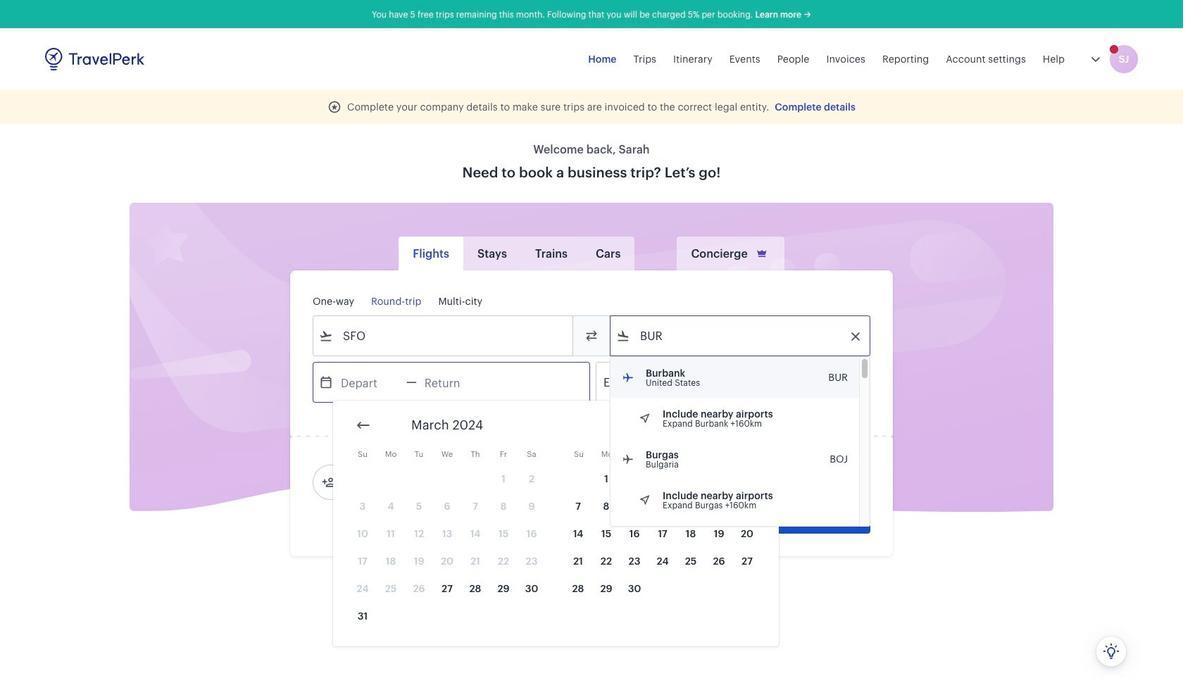 Task type: describe. For each thing, give the bounding box(es) containing it.
Return text field
[[417, 363, 490, 402]]

calendar application
[[333, 401, 1184, 647]]

choose friday, april 12, 2024 as your check-in date. it's available. image
[[706, 493, 733, 519]]

choose tuesday, april 9, 2024 as your check-in date. it's available. image
[[622, 493, 648, 519]]

From search field
[[333, 325, 555, 347]]

choose thursday, april 11, 2024 as your check-in date. it's available. image
[[678, 493, 705, 519]]

Depart text field
[[333, 363, 407, 402]]



Task type: locate. For each thing, give the bounding box(es) containing it.
choose wednesday, april 10, 2024 as your check-in date. it's available. image
[[650, 493, 677, 519]]

choose wednesday, april 3, 2024 as your check-in date. it's available. image
[[650, 466, 677, 492]]

Add first traveler search field
[[336, 471, 483, 494]]

choose thursday, april 4, 2024 as your check-in date. it's available. image
[[678, 466, 705, 492]]

To search field
[[631, 325, 852, 347]]

move forward to switch to the next month. image
[[740, 417, 757, 434]]

choose friday, april 5, 2024 as your check-in date. it's available. image
[[706, 466, 733, 492]]

move backward to switch to the previous month. image
[[355, 417, 372, 434]]

choose tuesday, april 2, 2024 as your check-in date. it's available. image
[[622, 466, 648, 492]]

choose saturday, april 13, 2024 as your check-in date. it's available. image
[[734, 493, 761, 519]]

choose saturday, april 6, 2024 as your check-in date. it's available. image
[[734, 466, 761, 492]]



